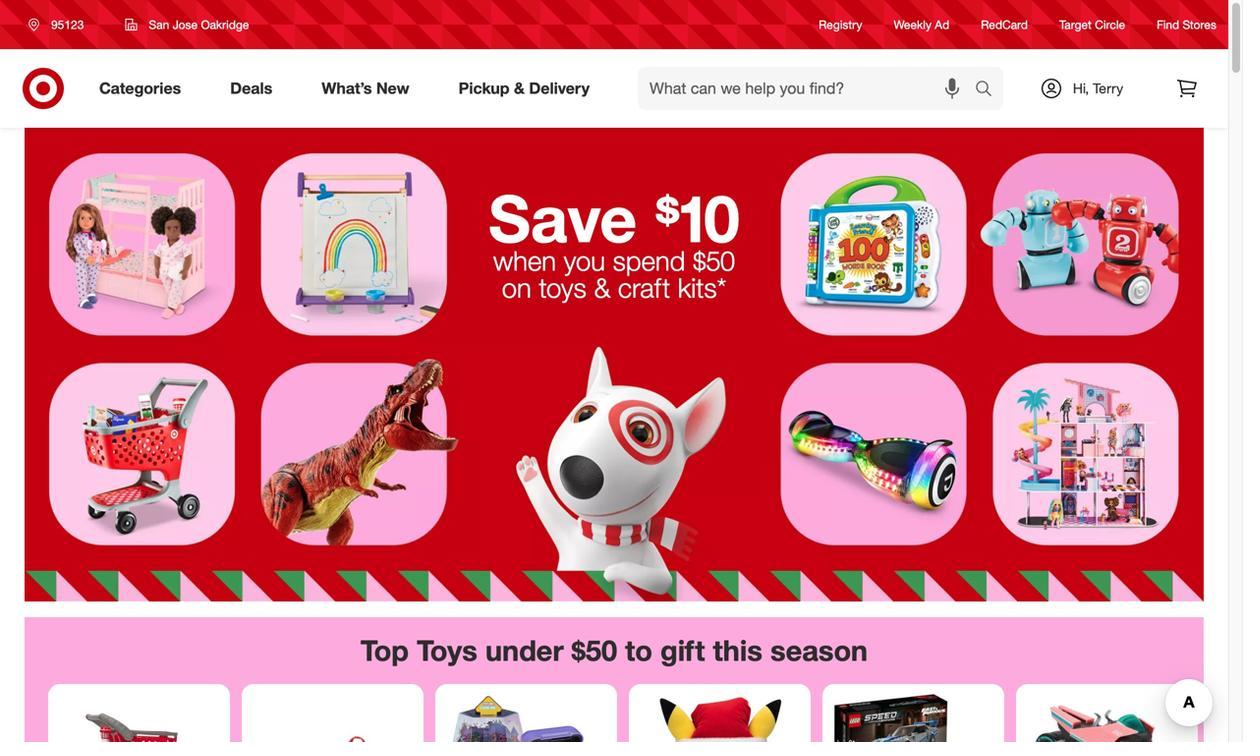 Task type: locate. For each thing, give the bounding box(es) containing it.
pickup & delivery link
[[442, 67, 615, 110]]

0 vertical spatial &
[[514, 79, 525, 98]]

hi, terry
[[1074, 80, 1124, 97]]

$50 right spend
[[693, 244, 736, 277]]

categories
[[99, 79, 181, 98]]

spend
[[613, 244, 686, 277]]

& inside when you spend $50 on toys & craft kits*
[[594, 271, 611, 304]]

categories link
[[83, 67, 206, 110]]

when
[[494, 244, 557, 277]]

when you spend $50 on toys & craft kits*
[[494, 244, 736, 304]]

craft
[[618, 271, 671, 304]]

find
[[1158, 17, 1180, 32]]

$50 inside carousel region
[[572, 633, 618, 668]]

find stores link
[[1158, 16, 1217, 33]]

$50 left to
[[572, 633, 618, 668]]

toys
[[539, 271, 587, 304]]

gift
[[661, 633, 706, 668]]

$50 inside when you spend $50 on toys & craft kits*
[[693, 244, 736, 277]]

delivery
[[529, 79, 590, 98]]

search button
[[967, 67, 1014, 114]]

weekly
[[894, 17, 932, 32]]

what's new
[[322, 79, 410, 98]]

weekly ad link
[[894, 16, 950, 33]]

1 vertical spatial &
[[594, 271, 611, 304]]

$50
[[693, 244, 736, 277], [572, 633, 618, 668]]

carousel region
[[25, 617, 1205, 742]]

what's
[[322, 79, 372, 98]]

san
[[149, 17, 169, 32]]

& right toys
[[594, 271, 611, 304]]

season
[[771, 633, 868, 668]]

$50 for under
[[572, 633, 618, 668]]

what's new link
[[305, 67, 434, 110]]

toys
[[417, 633, 478, 668]]

1 vertical spatial $50
[[572, 633, 618, 668]]

target
[[1060, 17, 1092, 32]]

0 vertical spatial $50
[[693, 244, 736, 277]]

& right pickup
[[514, 79, 525, 98]]

&
[[514, 79, 525, 98], [594, 271, 611, 304]]

top toys under $50 to gift this season
[[361, 633, 868, 668]]

search
[[967, 81, 1014, 100]]

target circle
[[1060, 17, 1126, 32]]

hi,
[[1074, 80, 1090, 97]]

$50 for spend
[[693, 244, 736, 277]]

1 horizontal spatial &
[[594, 271, 611, 304]]

pickup
[[459, 79, 510, 98]]

1 horizontal spatial $50
[[693, 244, 736, 277]]

redcard link
[[982, 16, 1029, 33]]

terry
[[1094, 80, 1124, 97]]

0 horizontal spatial $50
[[572, 633, 618, 668]]

deals
[[230, 79, 273, 98]]



Task type: describe. For each thing, give the bounding box(es) containing it.
top
[[361, 633, 409, 668]]

95123 button
[[16, 7, 105, 42]]

$10
[[655, 179, 740, 258]]

save $10
[[489, 179, 740, 258]]

oakridge
[[201, 17, 249, 32]]

stores
[[1183, 17, 1217, 32]]

circle
[[1096, 17, 1126, 32]]

registry
[[819, 17, 863, 32]]

0 horizontal spatial &
[[514, 79, 525, 98]]

kits*
[[678, 271, 727, 304]]

on
[[502, 271, 532, 304]]

redcard
[[982, 17, 1029, 32]]

deals link
[[214, 67, 297, 110]]

new
[[376, 79, 410, 98]]

san jose oakridge
[[149, 17, 249, 32]]

ad
[[935, 17, 950, 32]]

jose
[[173, 17, 198, 32]]

weekly ad
[[894, 17, 950, 32]]

this
[[713, 633, 763, 668]]

to
[[626, 633, 653, 668]]

target circle link
[[1060, 16, 1126, 33]]

san jose oakridge button
[[112, 7, 262, 42]]

find stores
[[1158, 17, 1217, 32]]

What can we help you find? suggestions appear below search field
[[638, 67, 980, 110]]

under
[[486, 633, 564, 668]]

registry link
[[819, 16, 863, 33]]

you
[[564, 244, 606, 277]]

95123
[[51, 17, 84, 32]]

save
[[489, 179, 637, 258]]

pickup & delivery
[[459, 79, 590, 98]]



Task type: vqa. For each thing, say whether or not it's contained in the screenshot.
Deals at the left top of page
yes



